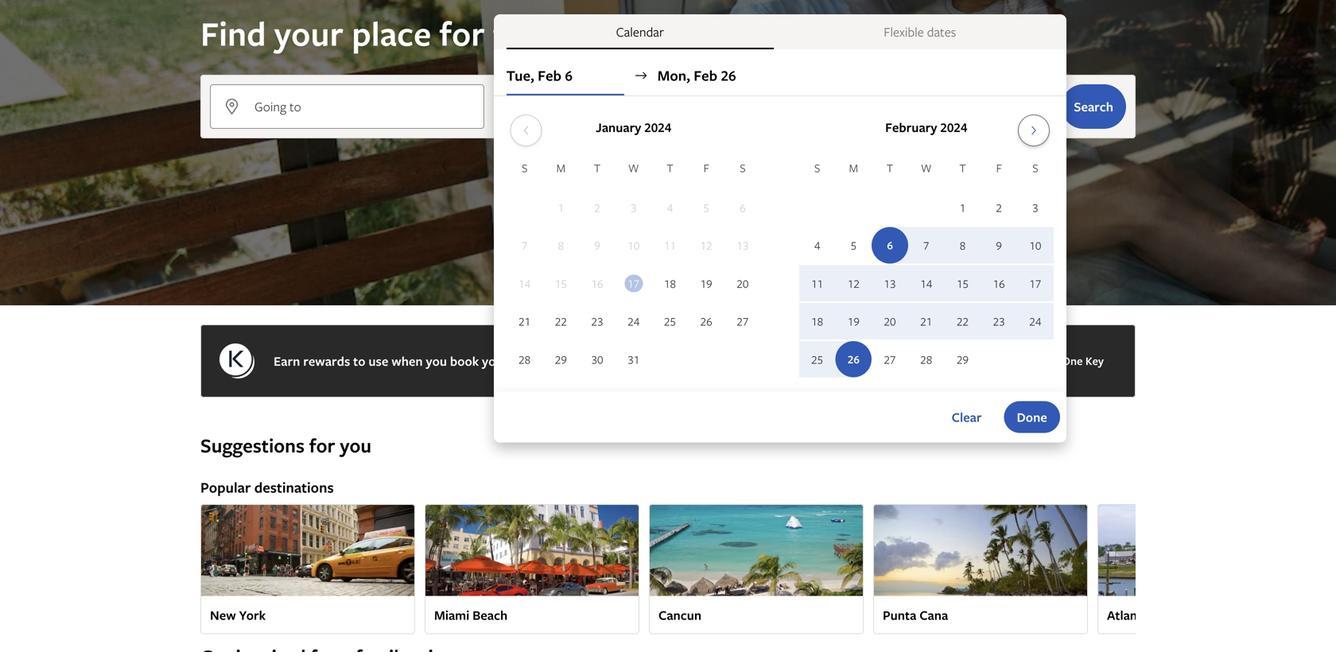 Task type: vqa. For each thing, say whether or not it's contained in the screenshot.
THE
no



Task type: locate. For each thing, give the bounding box(es) containing it.
13
[[737, 238, 749, 253]]

m inside the february 2024 element
[[850, 160, 859, 175]]

6 inside january 2024 element
[[740, 200, 746, 215]]

0 vertical spatial for
[[440, 11, 485, 56]]

cana
[[920, 607, 949, 624]]

application inside the 'wizard' region
[[507, 108, 1054, 379]]

1 f from the left
[[704, 160, 710, 175]]

2 f from the left
[[997, 160, 1002, 175]]

calendar
[[616, 23, 664, 41]]

next
[[512, 352, 537, 370]]

2 vertical spatial 26
[[701, 314, 713, 329]]

for inside the 'wizard' region
[[440, 11, 485, 56]]

2 horizontal spatial 26
[[721, 66, 736, 85]]

feb right 'mon,'
[[694, 66, 718, 85]]

together
[[493, 11, 625, 56]]

28 button down 21 button at the left of page
[[507, 341, 543, 378]]

0 vertical spatial 27
[[737, 314, 749, 329]]

1 up 8
[[558, 200, 564, 215]]

t down february
[[887, 160, 894, 175]]

0 horizontal spatial f
[[704, 160, 710, 175]]

30 button
[[579, 341, 616, 378]]

w down 'january 2024'
[[629, 160, 639, 175]]

18
[[664, 276, 676, 291]]

2 t from the left
[[667, 160, 674, 175]]

f
[[704, 160, 710, 175], [997, 160, 1002, 175]]

feb right tue,
[[538, 66, 562, 85]]

26 right -
[[602, 104, 615, 122]]

26
[[721, 66, 736, 85], [602, 104, 615, 122], [701, 314, 713, 329]]

27 inside january 2024 element
[[737, 314, 749, 329]]

26 right 25 button
[[701, 314, 713, 329]]

next month image
[[1025, 124, 1044, 137]]

26 inside feb 6 - feb 26 button
[[602, 104, 615, 122]]

feb 6 - feb 26 button
[[494, 84, 768, 129]]

tab list containing calendar
[[494, 14, 1067, 49]]

1 horizontal spatial 3
[[1033, 200, 1039, 215]]

earn rewards to use when you book your next getaway on vrbo, expedia, and hotels.com
[[274, 352, 784, 370]]

1 vertical spatial 5
[[851, 238, 857, 253]]

0 horizontal spatial 29
[[555, 352, 567, 367]]

show next card image
[[1127, 563, 1146, 576]]

york
[[239, 607, 266, 624]]

1 horizontal spatial 27 button
[[872, 341, 909, 378]]

w
[[629, 160, 639, 175], [921, 160, 932, 175]]

1 28 from the left
[[519, 352, 531, 367]]

1 horizontal spatial you
[[426, 352, 447, 370]]

1 s from the left
[[522, 160, 528, 175]]

19
[[701, 276, 713, 291]]

0 horizontal spatial 27 button
[[725, 303, 761, 340]]

find
[[201, 11, 266, 56]]

search
[[1074, 98, 1114, 115]]

27
[[737, 314, 749, 329], [884, 352, 896, 367]]

m
[[557, 160, 566, 175], [850, 160, 859, 175]]

3 up 10
[[631, 200, 637, 215]]

21
[[519, 314, 531, 329]]

3 s from the left
[[815, 160, 821, 175]]

1 horizontal spatial 5
[[851, 238, 857, 253]]

2 1 from the left
[[960, 200, 966, 215]]

6 up 13
[[740, 200, 746, 215]]

0 horizontal spatial 2024
[[645, 119, 672, 136]]

tue, feb 6
[[507, 66, 573, 85]]

4 left 5 button
[[815, 238, 821, 253]]

28 button
[[507, 341, 543, 378], [909, 341, 945, 378]]

1 horizontal spatial f
[[997, 160, 1002, 175]]

application
[[507, 108, 1054, 379]]

0 vertical spatial 26
[[721, 66, 736, 85]]

w inside january 2024 element
[[629, 160, 639, 175]]

s
[[522, 160, 528, 175], [740, 160, 746, 175], [815, 160, 821, 175], [1033, 160, 1039, 175]]

new york
[[210, 607, 266, 624]]

m for february 2024
[[850, 160, 859, 175]]

1 2 from the left
[[595, 200, 601, 215]]

1
[[558, 200, 564, 215], [960, 200, 966, 215]]

1 vertical spatial for
[[309, 432, 335, 459]]

1 28 button from the left
[[507, 341, 543, 378]]

your right find
[[274, 11, 344, 56]]

for up destinations
[[309, 432, 335, 459]]

4 t from the left
[[960, 160, 966, 175]]

miami
[[434, 607, 470, 624]]

when
[[392, 352, 423, 370]]

29 button left 30
[[543, 341, 579, 378]]

today element
[[625, 275, 643, 292]]

popular destinations
[[201, 478, 334, 497]]

2 3 from the left
[[1033, 200, 1039, 215]]

1 horizontal spatial 1
[[960, 200, 966, 215]]

6 up -
[[565, 66, 573, 85]]

suggestions
[[201, 432, 305, 459]]

w down february 2024
[[921, 160, 932, 175]]

m inside january 2024 element
[[557, 160, 566, 175]]

0 vertical spatial 6
[[565, 66, 573, 85]]

29 button
[[543, 341, 579, 378], [945, 341, 981, 378]]

1 horizontal spatial for
[[440, 11, 485, 56]]

20 button
[[725, 265, 761, 302]]

tue,
[[507, 66, 535, 85]]

2 28 from the left
[[921, 352, 933, 367]]

28 button up clear button
[[909, 341, 945, 378]]

1 inside 1 'button'
[[960, 200, 966, 215]]

2 up 9
[[595, 200, 601, 215]]

0 horizontal spatial for
[[309, 432, 335, 459]]

1 w from the left
[[629, 160, 639, 175]]

tue, feb 6 button
[[507, 56, 624, 95]]

destinations
[[254, 478, 334, 497]]

2 button
[[981, 189, 1018, 226]]

m down feb 6 - feb 26
[[557, 160, 566, 175]]

27 inside the february 2024 element
[[884, 352, 896, 367]]

atlantic city
[[1108, 607, 1178, 624]]

1 left 2 button
[[960, 200, 966, 215]]

2024 right the january on the top left of page
[[645, 119, 672, 136]]

beach
[[473, 607, 508, 624]]

5 inside button
[[851, 238, 857, 253]]

2 2 from the left
[[997, 200, 1003, 215]]

1 horizontal spatial 29 button
[[945, 341, 981, 378]]

m for january 2024
[[557, 160, 566, 175]]

your
[[274, 11, 344, 56], [482, 352, 509, 370]]

0 horizontal spatial 29 button
[[543, 341, 579, 378]]

0 vertical spatial your
[[274, 11, 344, 56]]

f for february 2024
[[997, 160, 1002, 175]]

2 m from the left
[[850, 160, 859, 175]]

new
[[210, 607, 236, 624]]

4 up "11" at the top of page
[[667, 200, 673, 215]]

s down previous month 'image' at the top left
[[522, 160, 528, 175]]

-
[[571, 104, 575, 122]]

t up 1 'button'
[[960, 160, 966, 175]]

0 horizontal spatial 5
[[704, 200, 710, 215]]

2 right 1 'button'
[[997, 200, 1003, 215]]

6 inside button
[[565, 66, 573, 85]]

1 inside january 2024 element
[[558, 200, 564, 215]]

29 up clear button
[[957, 352, 969, 367]]

1 29 button from the left
[[543, 341, 579, 378]]

to
[[353, 352, 366, 370]]

26 right 'mon,'
[[721, 66, 736, 85]]

f inside january 2024 element
[[704, 160, 710, 175]]

2 29 from the left
[[957, 352, 969, 367]]

s up 13
[[740, 160, 746, 175]]

2 28 button from the left
[[909, 341, 945, 378]]

0 horizontal spatial w
[[629, 160, 639, 175]]

t down 'january 2024'
[[667, 160, 674, 175]]

1 vertical spatial 26
[[602, 104, 615, 122]]

tab list inside the 'wizard' region
[[494, 14, 1067, 49]]

2 vertical spatial 6
[[740, 200, 746, 215]]

2024 right february
[[941, 119, 968, 136]]

1 m from the left
[[557, 160, 566, 175]]

m up 5 button
[[850, 160, 859, 175]]

recently viewed region
[[191, 407, 1146, 433]]

0 horizontal spatial 28
[[519, 352, 531, 367]]

f up 2 button
[[997, 160, 1002, 175]]

1 horizontal spatial 28 button
[[909, 341, 945, 378]]

3
[[631, 200, 637, 215], [1033, 200, 1039, 215]]

0 horizontal spatial 26
[[602, 104, 615, 122]]

2
[[595, 200, 601, 215], [997, 200, 1003, 215]]

5 right 4 "button" on the right
[[851, 238, 857, 253]]

application containing january 2024
[[507, 108, 1054, 379]]

1 2024 from the left
[[645, 119, 672, 136]]

12
[[701, 238, 713, 253]]

1 button
[[945, 189, 981, 226]]

f up 12
[[704, 160, 710, 175]]

5 inside january 2024 element
[[704, 200, 710, 215]]

23 button
[[579, 303, 616, 340]]

tab list
[[494, 14, 1067, 49]]

1 horizontal spatial 2
[[997, 200, 1003, 215]]

3 right 2 button
[[1033, 200, 1039, 215]]

w inside the february 2024 element
[[921, 160, 932, 175]]

2024
[[645, 119, 672, 136], [941, 119, 968, 136]]

0 horizontal spatial your
[[274, 11, 344, 56]]

0 horizontal spatial 28 button
[[507, 341, 543, 378]]

1 t from the left
[[594, 160, 601, 175]]

15
[[555, 276, 567, 291]]

your left next
[[482, 352, 509, 370]]

and
[[694, 352, 716, 370]]

1 vertical spatial 4
[[815, 238, 821, 253]]

0 vertical spatial 27 button
[[725, 303, 761, 340]]

1 1 from the left
[[558, 200, 564, 215]]

28 inside january 2024 element
[[519, 352, 531, 367]]

5
[[704, 200, 710, 215], [851, 238, 857, 253]]

28
[[519, 352, 531, 367], [921, 352, 933, 367]]

0 vertical spatial 4
[[667, 200, 673, 215]]

1 horizontal spatial 26
[[701, 314, 713, 329]]

2 2024 from the left
[[941, 119, 968, 136]]

0 horizontal spatial 2
[[595, 200, 601, 215]]

7
[[522, 238, 528, 253]]

bayahibe beach featuring a beach, a sunset and tropical scenes image
[[874, 504, 1089, 597]]

s up 4 "button" on the right
[[815, 160, 821, 175]]

t down the january on the top left of page
[[594, 160, 601, 175]]

2 w from the left
[[921, 160, 932, 175]]

for right place
[[440, 11, 485, 56]]

5 up 12
[[704, 200, 710, 215]]

2024 for february 2024
[[941, 119, 968, 136]]

0 vertical spatial 5
[[704, 200, 710, 215]]

earn
[[274, 352, 300, 370]]

6 left -
[[561, 104, 568, 122]]

1 3 from the left
[[631, 200, 637, 215]]

t
[[594, 160, 601, 175], [667, 160, 674, 175], [887, 160, 894, 175], [960, 160, 966, 175]]

for
[[440, 11, 485, 56], [309, 432, 335, 459]]

0 horizontal spatial 27
[[737, 314, 749, 329]]

1 horizontal spatial m
[[850, 160, 859, 175]]

s down the next month image
[[1033, 160, 1039, 175]]

27 for the topmost 27 button
[[737, 314, 749, 329]]

29 left 30
[[555, 352, 567, 367]]

29 button up clear button
[[945, 341, 981, 378]]

1 horizontal spatial 28
[[921, 352, 933, 367]]

0 horizontal spatial 1
[[558, 200, 564, 215]]

27 button
[[725, 303, 761, 340], [872, 341, 909, 378]]

1 29 from the left
[[555, 352, 567, 367]]

1 horizontal spatial 29
[[957, 352, 969, 367]]

1 vertical spatial 6
[[561, 104, 568, 122]]

2 inside january 2024 element
[[595, 200, 601, 215]]

0 horizontal spatial 3
[[631, 200, 637, 215]]

1 vertical spatial 27
[[884, 352, 896, 367]]

17
[[628, 276, 640, 291]]

4
[[667, 200, 673, 215], [815, 238, 821, 253]]

1 vertical spatial 27 button
[[872, 341, 909, 378]]

1 vertical spatial your
[[482, 352, 509, 370]]

1 horizontal spatial 27
[[884, 352, 896, 367]]

book
[[450, 352, 479, 370]]

1 horizontal spatial 4
[[815, 238, 821, 253]]

1 horizontal spatial w
[[921, 160, 932, 175]]

1 vertical spatial you
[[340, 432, 372, 459]]

21 button
[[507, 303, 543, 340]]

1 horizontal spatial 2024
[[941, 119, 968, 136]]

0 horizontal spatial m
[[557, 160, 566, 175]]



Task type: describe. For each thing, give the bounding box(es) containing it.
28 button inside the february 2024 element
[[909, 341, 945, 378]]

done
[[1017, 409, 1048, 426]]

feb inside button
[[538, 66, 562, 85]]

done button
[[1005, 402, 1060, 433]]

january
[[596, 119, 642, 136]]

dates
[[928, 23, 957, 41]]

11
[[664, 238, 676, 253]]

2 29 button from the left
[[945, 341, 981, 378]]

miami beach
[[434, 607, 508, 624]]

place
[[352, 11, 432, 56]]

feb 6 - feb 26
[[539, 104, 615, 122]]

show previous card image
[[191, 563, 210, 576]]

2024 for january 2024
[[645, 119, 672, 136]]

28 inside the february 2024 element
[[921, 352, 933, 367]]

clear button
[[939, 402, 995, 433]]

9
[[595, 238, 601, 253]]

w for january
[[629, 160, 639, 175]]

26 inside the 26 button
[[701, 314, 713, 329]]

rewards
[[303, 352, 350, 370]]

25
[[664, 314, 676, 329]]

22 button
[[543, 303, 579, 340]]

3 inside january 2024 element
[[631, 200, 637, 215]]

directional image
[[634, 68, 648, 83]]

atlantic
[[1108, 607, 1152, 624]]

10
[[628, 238, 640, 253]]

1 horizontal spatial your
[[482, 352, 509, 370]]

january 2024
[[596, 119, 672, 136]]

february 2024 element
[[799, 159, 1054, 379]]

miami beach featuring a city and street scenes image
[[425, 504, 640, 597]]

calendar link
[[507, 14, 774, 49]]

24 button
[[616, 303, 652, 340]]

mon,
[[658, 66, 691, 85]]

2 inside 2 button
[[997, 200, 1003, 215]]

find your place for together
[[201, 11, 625, 56]]

wizard region
[[0, 0, 1337, 443]]

city
[[1155, 607, 1178, 624]]

use
[[369, 352, 389, 370]]

0 vertical spatial you
[[426, 352, 447, 370]]

mon, feb 26 button
[[658, 56, 776, 95]]

18 button
[[652, 265, 689, 302]]

feb right -
[[579, 104, 598, 122]]

4 button
[[799, 227, 836, 264]]

4 inside "button"
[[815, 238, 821, 253]]

soho - tribeca which includes street scenes and a city image
[[201, 504, 415, 597]]

26 button
[[689, 303, 725, 340]]

23
[[592, 314, 604, 329]]

3 t from the left
[[887, 160, 894, 175]]

31
[[628, 352, 640, 367]]

4 s from the left
[[1033, 160, 1039, 175]]

mon, feb 26
[[658, 66, 736, 85]]

suggestions for you
[[201, 432, 372, 459]]

previous month image
[[517, 124, 536, 137]]

flexible dates
[[884, 23, 957, 41]]

3 inside button
[[1033, 200, 1039, 215]]

cancun
[[659, 607, 702, 624]]

0 horizontal spatial 4
[[667, 200, 673, 215]]

5 button
[[836, 227, 872, 264]]

20
[[737, 276, 749, 291]]

6 inside button
[[561, 104, 568, 122]]

3 button
[[1018, 189, 1054, 226]]

february 2024
[[886, 119, 968, 136]]

hotels.com
[[719, 352, 784, 370]]

0 horizontal spatial you
[[340, 432, 372, 459]]

atlantic city aquarium which includes a marina, boating and a coastal town image
[[1098, 504, 1313, 597]]

punta
[[883, 607, 917, 624]]

29 inside january 2024 element
[[555, 352, 567, 367]]

expedia,
[[643, 352, 691, 370]]

14
[[519, 276, 531, 291]]

popular
[[201, 478, 251, 497]]

8
[[558, 238, 564, 253]]

january 2024 element
[[507, 159, 761, 379]]

22
[[555, 314, 567, 329]]

24
[[628, 314, 640, 329]]

vrbo,
[[609, 352, 640, 370]]

30
[[592, 352, 604, 367]]

february
[[886, 119, 938, 136]]

feb left -
[[539, 104, 558, 122]]

2 s from the left
[[740, 160, 746, 175]]

cancun which includes a sandy beach, landscape views and general coastal views image
[[649, 504, 864, 597]]

flexible dates link
[[787, 14, 1054, 49]]

clear
[[952, 409, 982, 426]]

26 inside 'mon, feb 26' button
[[721, 66, 736, 85]]

f for january 2024
[[704, 160, 710, 175]]

w for february
[[921, 160, 932, 175]]

27 for rightmost 27 button
[[884, 352, 896, 367]]

16
[[592, 276, 604, 291]]

punta cana
[[883, 607, 949, 624]]

25 button
[[652, 303, 689, 340]]

31 button
[[616, 341, 652, 378]]

on
[[591, 352, 606, 370]]

getaway
[[540, 352, 588, 370]]

29 inside the february 2024 element
[[957, 352, 969, 367]]

search button
[[1062, 84, 1127, 129]]

flexible
[[884, 23, 924, 41]]

19 button
[[689, 265, 725, 302]]

your inside the 'wizard' region
[[274, 11, 344, 56]]



